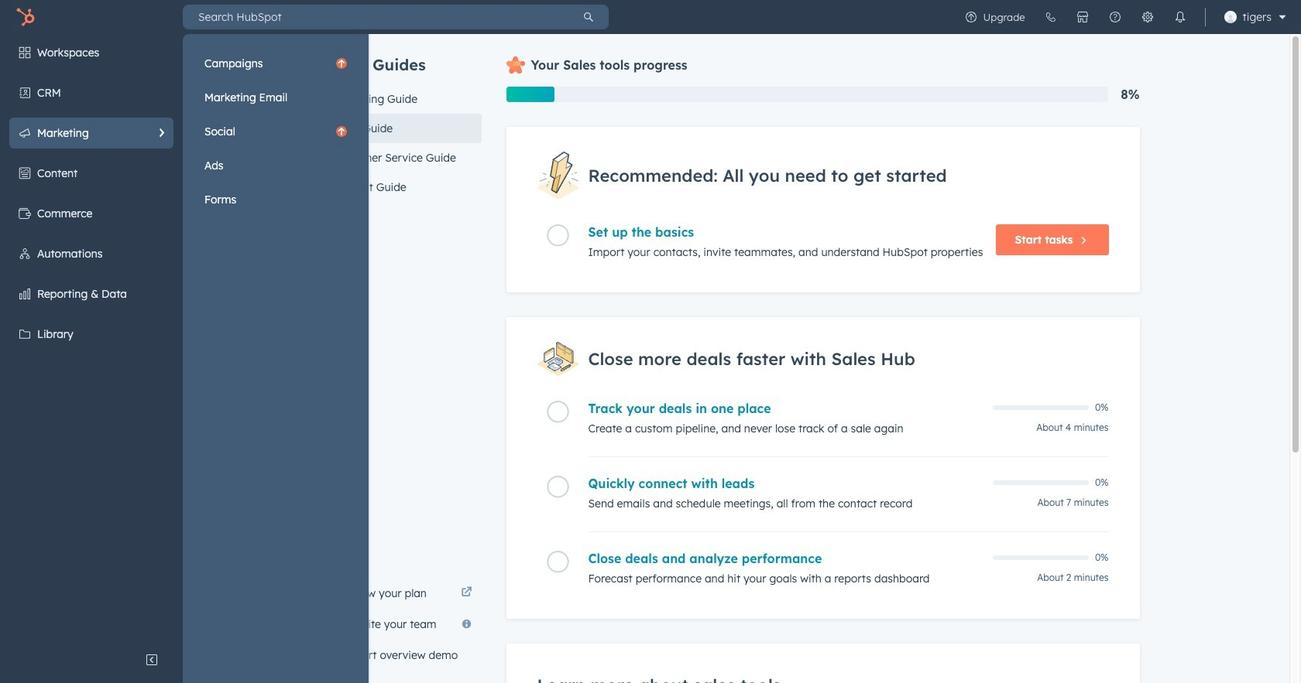 Task type: vqa. For each thing, say whether or not it's contained in the screenshot.
when within New unassigned email conversation Get notified when an unassigned email conversation is received in the inbox.
no



Task type: describe. For each thing, give the bounding box(es) containing it.
link opens in a new window image
[[461, 588, 472, 599]]

howard n/a image
[[1224, 11, 1237, 23]]

marketplaces image
[[1076, 11, 1089, 23]]

notifications image
[[1174, 11, 1186, 23]]

user guides element
[[323, 34, 481, 202]]

Search HubSpot search field
[[183, 5, 568, 29]]



Task type: locate. For each thing, give the bounding box(es) containing it.
menu
[[955, 0, 1292, 34], [0, 34, 369, 684], [197, 48, 355, 215]]

progress bar
[[506, 87, 554, 102]]

help image
[[1109, 11, 1121, 23]]

link opens in a new window image
[[461, 585, 472, 603]]

settings image
[[1141, 11, 1154, 23]]



